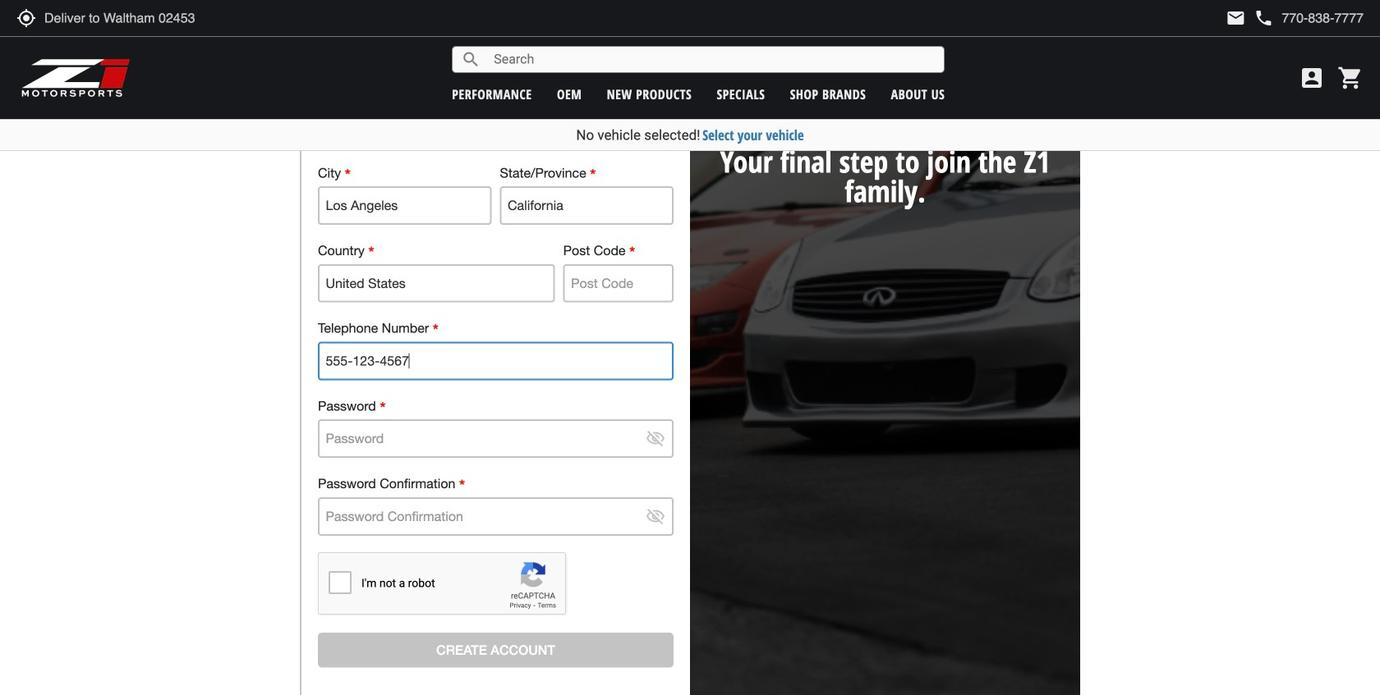 Task type: describe. For each thing, give the bounding box(es) containing it.
Search search field
[[481, 47, 944, 72]]

Telephone Number text field
[[318, 342, 674, 381]]

City text field
[[318, 187, 492, 225]]

z1 motorsports logo image
[[21, 58, 131, 99]]

Post Code text field
[[563, 264, 674, 303]]

Street Address text field
[[318, 31, 674, 69]]



Task type: locate. For each thing, give the bounding box(es) containing it.
Password password field
[[318, 420, 674, 458]]

State/​Province text field
[[500, 187, 674, 225]]

Password Confirmation password field
[[318, 498, 674, 536]]

Apartment, Suite or Bldg. text field
[[318, 109, 674, 147]]



Task type: vqa. For each thing, say whether or not it's contained in the screenshot.
the topmost G35
no



